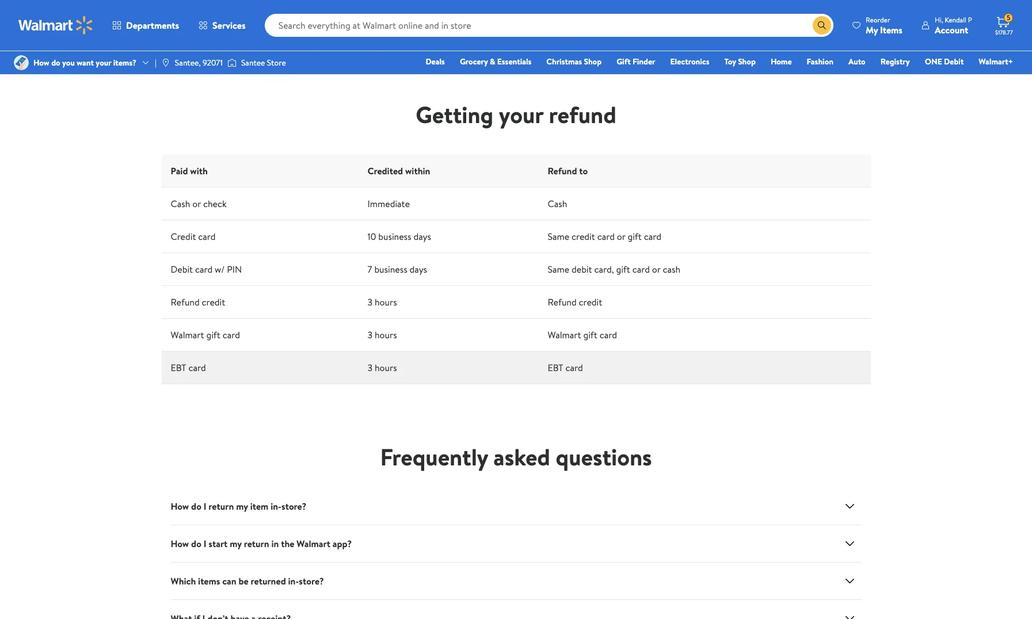 Task type: vqa. For each thing, say whether or not it's contained in the screenshot.


Task type: describe. For each thing, give the bounding box(es) containing it.
my for item
[[236, 501, 248, 513]]

walmart+
[[980, 56, 1014, 67]]

1 vertical spatial or
[[617, 230, 626, 243]]

grocery & essentials
[[460, 56, 532, 67]]

2 ebt card from the left
[[548, 362, 583, 374]]

under
[[525, 7, 548, 20]]

refund
[[549, 99, 617, 131]]

how do i return my item in-store? image
[[844, 500, 858, 514]]

registry link
[[876, 55, 916, 68]]

i for start
[[204, 538, 207, 551]]

services
[[213, 19, 246, 32]]

which items can be returned in-store? image
[[844, 575, 858, 589]]

0 horizontal spatial walmart
[[171, 329, 204, 342]]

questions
[[556, 441, 652, 474]]

"start
[[652, 7, 675, 20]]

home
[[771, 56, 792, 67]]

item.
[[599, 29, 619, 42]]

shop for toy shop
[[739, 56, 756, 67]]

to
[[580, 165, 588, 177]]

7
[[368, 263, 372, 276]]

refund to
[[548, 165, 588, 177]]

0 vertical spatial your
[[480, 7, 498, 20]]

Walmart Site-Wide search field
[[265, 14, 834, 37]]

3 for refund credit
[[368, 296, 373, 309]]

|
[[155, 57, 157, 69]]

what if i don't have a receipt? image
[[844, 612, 858, 620]]

getting your refund
[[416, 99, 617, 131]]

please
[[414, 29, 439, 42]]

how for how do you want your items?
[[33, 57, 49, 69]]

fashion link
[[802, 55, 839, 68]]

auto link
[[844, 55, 871, 68]]

santee
[[241, 57, 265, 69]]

purchase
[[550, 7, 586, 20]]

santee,
[[175, 57, 201, 69]]

do for start
[[191, 538, 202, 551]]

store
[[267, 57, 286, 69]]

toy shop link
[[720, 55, 762, 68]]

grocery
[[460, 56, 488, 67]]

deals link
[[421, 55, 450, 68]]

3 hours for refund credit
[[368, 296, 397, 309]]

account
[[936, 23, 969, 36]]

fashion
[[807, 56, 834, 67]]

& inside grocery & essentials link
[[490, 56, 496, 67]]

one
[[926, 56, 943, 67]]

2 refund credit from the left
[[548, 296, 603, 309]]

3 hours for ebt card
[[368, 362, 397, 374]]

gift
[[617, 56, 631, 67]]

p
[[969, 15, 973, 24]]

history
[[588, 7, 615, 20]]

services button
[[189, 12, 256, 39]]

auto
[[849, 56, 866, 67]]

hi,
[[936, 15, 944, 24]]

92071
[[203, 57, 223, 69]]

easy!
[[413, 7, 433, 20]]

refund down debit card w/ pin
[[171, 296, 200, 309]]

purchase history link
[[550, 7, 615, 20]]

days for 7 business days
[[410, 263, 428, 276]]

debit card w/ pin
[[171, 263, 242, 276]]

want
[[77, 57, 94, 69]]

1 horizontal spatial debit
[[945, 56, 965, 67]]

0 vertical spatial in-
[[271, 501, 282, 513]]

item
[[250, 501, 269, 513]]

kendall
[[946, 15, 967, 24]]

 image for how do you want your items?
[[14, 55, 29, 70]]

toy shop
[[725, 56, 756, 67]]

get
[[320, 7, 335, 20]]

getting
[[416, 99, 494, 131]]

business for 7
[[375, 263, 408, 276]]

please note, return method eligibility varies by item.
[[414, 29, 619, 42]]

10
[[368, 230, 376, 243]]

credited
[[368, 165, 403, 177]]

order
[[500, 7, 522, 20]]

with
[[190, 165, 208, 177]]

christmas
[[547, 56, 582, 67]]

method
[[491, 29, 523, 42]]

0 horizontal spatial or
[[193, 198, 201, 210]]

2 horizontal spatial walmart
[[548, 329, 582, 342]]

one debit link
[[920, 55, 970, 68]]

credit card
[[171, 230, 216, 243]]

one debit
[[926, 56, 965, 67]]

by
[[588, 29, 597, 42]]

gift finder link
[[612, 55, 661, 68]]

2 vertical spatial return
[[244, 538, 269, 551]]

search icon image
[[818, 21, 827, 30]]

reorder
[[866, 15, 891, 24]]

paid with
[[171, 165, 208, 177]]

check
[[203, 198, 227, 210]]

 image for santee store
[[228, 57, 237, 69]]

be
[[239, 576, 249, 588]]

refund for credited within
[[548, 165, 578, 177]]

my
[[866, 23, 879, 36]]

which
[[171, 576, 196, 588]]

credit for 10 business days
[[572, 230, 596, 243]]

0 horizontal spatial debit
[[171, 263, 193, 276]]

locate
[[454, 7, 478, 20]]

refund for 3 hours
[[548, 296, 577, 309]]

1 vertical spatial your
[[96, 57, 111, 69]]

hours for walmart gift card
[[375, 329, 397, 342]]



Task type: locate. For each thing, give the bounding box(es) containing it.
1 vertical spatial days
[[410, 263, 428, 276]]

paid
[[171, 165, 188, 177]]

3
[[368, 296, 373, 309], [368, 329, 373, 342], [368, 362, 373, 374]]

started
[[337, 7, 366, 20]]

which items can be returned in-store?
[[171, 576, 324, 588]]

days down 10 business days
[[410, 263, 428, 276]]

2 3 hours from the top
[[368, 329, 397, 342]]

within
[[406, 165, 431, 177]]

2 vertical spatial 3
[[368, 362, 373, 374]]

1 horizontal spatial &
[[617, 7, 624, 20]]

2 vertical spatial do
[[191, 538, 202, 551]]

0 vertical spatial business
[[379, 230, 412, 243]]

1 vertical spatial hours
[[375, 329, 397, 342]]

debit
[[945, 56, 965, 67], [171, 263, 193, 276]]

2 shop from the left
[[739, 56, 756, 67]]

3 hours from the top
[[375, 362, 397, 374]]

1 vertical spatial my
[[230, 538, 242, 551]]

2 same from the top
[[548, 263, 570, 276]]

frequently
[[380, 441, 488, 474]]

1 vertical spatial store?
[[299, 576, 324, 588]]

debit down credit
[[171, 263, 193, 276]]

$178.77
[[996, 28, 1014, 36]]

walmart image
[[18, 16, 93, 35]]

credit for 3 hours
[[579, 296, 603, 309]]

refund credit
[[171, 296, 225, 309], [548, 296, 603, 309]]

same credit card or gift card
[[548, 230, 662, 243]]

registry
[[881, 56, 911, 67]]

same for same credit card or gift card
[[548, 230, 570, 243]]

in- right item
[[271, 501, 282, 513]]

santee store
[[241, 57, 286, 69]]

shop
[[584, 56, 602, 67], [739, 56, 756, 67]]

varies
[[563, 29, 586, 42]]

10 business days
[[368, 230, 431, 243]]

2 horizontal spatial or
[[653, 263, 661, 276]]

0 vertical spatial hours
[[375, 296, 397, 309]]

reorder my items
[[866, 15, 903, 36]]

credit
[[572, 230, 596, 243], [202, 296, 225, 309], [579, 296, 603, 309]]

0 horizontal spatial walmart gift card
[[171, 329, 240, 342]]

1 vertical spatial in-
[[288, 576, 299, 588]]

your left the order
[[480, 7, 498, 20]]

3 hours
[[368, 296, 397, 309], [368, 329, 397, 342], [368, 362, 397, 374]]

how do i start my return in the walmart app? image
[[844, 538, 858, 551]]

days
[[414, 230, 431, 243], [410, 263, 428, 276]]

2 vertical spatial your
[[499, 99, 544, 131]]

2 3 from the top
[[368, 329, 373, 342]]

1 horizontal spatial or
[[617, 230, 626, 243]]

card,
[[595, 263, 614, 276]]

essentials
[[498, 56, 532, 67]]

credit down w/
[[202, 296, 225, 309]]

you
[[62, 57, 75, 69]]

5
[[1008, 13, 1011, 23]]

1 vertical spatial i
[[204, 538, 207, 551]]

 image
[[161, 58, 170, 67]]

w/
[[215, 263, 225, 276]]

deals
[[426, 56, 445, 67]]

2 cash from the left
[[548, 198, 568, 210]]

0 horizontal spatial ebt card
[[171, 362, 206, 374]]

cash down paid
[[171, 198, 190, 210]]

my right start
[[230, 538, 242, 551]]

1 cash from the left
[[171, 198, 190, 210]]

0 vertical spatial store?
[[282, 501, 307, 513]]

1 vertical spatial same
[[548, 263, 570, 276]]

cash for cash or check
[[171, 198, 190, 210]]

0 horizontal spatial cash
[[171, 198, 190, 210]]

do for return
[[191, 501, 202, 513]]

store?
[[282, 501, 307, 513], [299, 576, 324, 588]]

ebt
[[171, 362, 186, 374], [548, 362, 564, 374]]

i for return
[[204, 501, 207, 513]]

1 i from the top
[[204, 501, 207, 513]]

2 vertical spatial 3 hours
[[368, 362, 397, 374]]

0 vertical spatial 3
[[368, 296, 373, 309]]

refund down debit on the top
[[548, 296, 577, 309]]

items
[[198, 576, 220, 588]]

business right 7
[[375, 263, 408, 276]]

return up start
[[209, 501, 234, 513]]

days for 10 business days
[[414, 230, 431, 243]]

credit
[[171, 230, 196, 243]]

walmart gift card
[[171, 329, 240, 342], [548, 329, 618, 342]]

2 vertical spatial how
[[171, 538, 189, 551]]

do for want
[[51, 57, 60, 69]]

1 vertical spatial 3 hours
[[368, 329, 397, 342]]

3 for ebt card
[[368, 362, 373, 374]]

cash or check
[[171, 198, 227, 210]]

3 3 hours from the top
[[368, 362, 397, 374]]

asked
[[494, 441, 551, 474]]

shop inside christmas shop link
[[584, 56, 602, 67]]

Search search field
[[265, 14, 834, 37]]

electronics link
[[666, 55, 715, 68]]

0 vertical spatial how
[[33, 57, 49, 69]]

cash
[[663, 263, 681, 276]]

2 horizontal spatial your
[[499, 99, 544, 131]]

1 shop from the left
[[584, 56, 602, 67]]

1 vertical spatial how
[[171, 501, 189, 513]]

card
[[198, 230, 216, 243], [598, 230, 615, 243], [644, 230, 662, 243], [195, 263, 213, 276], [633, 263, 650, 276], [223, 329, 240, 342], [600, 329, 618, 342], [189, 362, 206, 374], [566, 362, 583, 374]]

debit right one
[[945, 56, 965, 67]]

your right want
[[96, 57, 111, 69]]

i
[[204, 501, 207, 513], [204, 538, 207, 551]]

1 vertical spatial do
[[191, 501, 202, 513]]

1 horizontal spatial your
[[480, 7, 498, 20]]

ebt card
[[171, 362, 206, 374], [548, 362, 583, 374]]

shop for christmas shop
[[584, 56, 602, 67]]

your down essentials on the top of the page
[[499, 99, 544, 131]]

the
[[281, 538, 295, 551]]

1 3 hours from the top
[[368, 296, 397, 309]]

cash for cash
[[548, 198, 568, 210]]

how for how do i return my item in-store?
[[171, 501, 189, 513]]

hours for refund credit
[[375, 296, 397, 309]]

1 horizontal spatial ebt card
[[548, 362, 583, 374]]

select
[[626, 7, 650, 20]]

items
[[881, 23, 903, 36]]

shop right toy
[[739, 56, 756, 67]]

1 horizontal spatial in-
[[288, 576, 299, 588]]

1 3 from the top
[[368, 296, 373, 309]]

1 horizontal spatial walmart gift card
[[548, 329, 618, 342]]

1 vertical spatial business
[[375, 263, 408, 276]]

2 hours from the top
[[375, 329, 397, 342]]

or left cash
[[653, 263, 661, 276]]

i left item
[[204, 501, 207, 513]]

pin
[[227, 263, 242, 276]]

1 same from the top
[[548, 230, 570, 243]]

credited within
[[368, 165, 431, 177]]

5 $178.77
[[996, 13, 1014, 36]]

1 vertical spatial &
[[490, 56, 496, 67]]

start
[[209, 538, 228, 551]]

1 horizontal spatial cash
[[548, 198, 568, 210]]

1 hours from the top
[[375, 296, 397, 309]]

1 vertical spatial debit
[[171, 263, 193, 276]]

0 vertical spatial debit
[[945, 56, 965, 67]]

business right "10"
[[379, 230, 412, 243]]

note,
[[441, 29, 462, 42]]

return."
[[684, 7, 713, 20]]

how
[[33, 57, 49, 69], [171, 501, 189, 513], [171, 538, 189, 551]]

2 vertical spatial hours
[[375, 362, 397, 374]]

 image
[[14, 55, 29, 70], [228, 57, 237, 69]]

or left check
[[193, 198, 201, 210]]

shop inside toy shop link
[[739, 56, 756, 67]]

1 horizontal spatial ebt
[[548, 362, 564, 374]]

2 walmart gift card from the left
[[548, 329, 618, 342]]

i left start
[[204, 538, 207, 551]]

departments button
[[103, 12, 189, 39]]

same debit card, gift card or cash
[[548, 263, 681, 276]]

1 horizontal spatial refund credit
[[548, 296, 603, 309]]

departments
[[126, 19, 179, 32]]

0 horizontal spatial  image
[[14, 55, 29, 70]]

 image left you
[[14, 55, 29, 70]]

0 vertical spatial days
[[414, 230, 431, 243]]

0 vertical spatial same
[[548, 230, 570, 243]]

grocery & essentials link
[[455, 55, 537, 68]]

1 vertical spatial return
[[209, 501, 234, 513]]

0 horizontal spatial in-
[[271, 501, 282, 513]]

walmart
[[171, 329, 204, 342], [548, 329, 582, 342], [297, 538, 331, 551]]

santee, 92071
[[175, 57, 223, 69]]

3 3 from the top
[[368, 362, 373, 374]]

0 horizontal spatial ebt
[[171, 362, 186, 374]]

your
[[480, 7, 498, 20], [96, 57, 111, 69], [499, 99, 544, 131]]

my left item
[[236, 501, 248, 513]]

hours for ebt card
[[375, 362, 397, 374]]

items?
[[113, 57, 137, 69]]

in- right the returned
[[288, 576, 299, 588]]

refund credit down debit on the top
[[548, 296, 603, 309]]

2 i from the top
[[204, 538, 207, 551]]

days up 7 business days
[[414, 230, 431, 243]]

get started online—it's easy! just locate your order under purchase history & select "start a return."
[[320, 7, 713, 20]]

how for how do i start my return in the walmart app?
[[171, 538, 189, 551]]

1 horizontal spatial  image
[[228, 57, 237, 69]]

2 ebt from the left
[[548, 362, 564, 374]]

or
[[193, 198, 201, 210], [617, 230, 626, 243], [653, 263, 661, 276]]

0 horizontal spatial return
[[209, 501, 234, 513]]

in
[[272, 538, 279, 551]]

cash down refund to
[[548, 198, 568, 210]]

1 horizontal spatial return
[[244, 538, 269, 551]]

eligibility
[[525, 29, 560, 42]]

just
[[435, 7, 451, 20]]

1 ebt from the left
[[171, 362, 186, 374]]

same for same debit card, gift card or cash
[[548, 263, 570, 276]]

app?
[[333, 538, 352, 551]]

0 vertical spatial return
[[464, 29, 489, 42]]

refund credit down debit card w/ pin
[[171, 296, 225, 309]]

credit up debit on the top
[[572, 230, 596, 243]]

0 vertical spatial i
[[204, 501, 207, 513]]

0 vertical spatial &
[[617, 7, 624, 20]]

my for return
[[230, 538, 242, 551]]

 image right 92071
[[228, 57, 237, 69]]

1 ebt card from the left
[[171, 362, 206, 374]]

&
[[617, 7, 624, 20], [490, 56, 496, 67]]

home link
[[766, 55, 798, 68]]

2 vertical spatial or
[[653, 263, 661, 276]]

3 for walmart gift card
[[368, 329, 373, 342]]

0 horizontal spatial your
[[96, 57, 111, 69]]

0 vertical spatial my
[[236, 501, 248, 513]]

7 business days
[[368, 263, 428, 276]]

store? right the returned
[[299, 576, 324, 588]]

refund left to
[[548, 165, 578, 177]]

store? right item
[[282, 501, 307, 513]]

shop down by
[[584, 56, 602, 67]]

how do i return my item in-store?
[[171, 501, 307, 513]]

1 walmart gift card from the left
[[171, 329, 240, 342]]

0 vertical spatial do
[[51, 57, 60, 69]]

0 horizontal spatial refund credit
[[171, 296, 225, 309]]

my
[[236, 501, 248, 513], [230, 538, 242, 551]]

or up "same debit card, gift card or cash"
[[617, 230, 626, 243]]

& left select
[[617, 7, 624, 20]]

0 vertical spatial 3 hours
[[368, 296, 397, 309]]

& right grocery
[[490, 56, 496, 67]]

0 horizontal spatial &
[[490, 56, 496, 67]]

return down locate
[[464, 29, 489, 42]]

how do you want your items?
[[33, 57, 137, 69]]

0 vertical spatial or
[[193, 198, 201, 210]]

1 horizontal spatial shop
[[739, 56, 756, 67]]

refund
[[548, 165, 578, 177], [171, 296, 200, 309], [548, 296, 577, 309]]

debit
[[572, 263, 593, 276]]

business for 10
[[379, 230, 412, 243]]

return left in
[[244, 538, 269, 551]]

do
[[51, 57, 60, 69], [191, 501, 202, 513], [191, 538, 202, 551]]

2 horizontal spatial return
[[464, 29, 489, 42]]

a
[[677, 7, 682, 20]]

1 vertical spatial 3
[[368, 329, 373, 342]]

3 hours for walmart gift card
[[368, 329, 397, 342]]

1 horizontal spatial walmart
[[297, 538, 331, 551]]

credit down debit on the top
[[579, 296, 603, 309]]

returned
[[251, 576, 286, 588]]

1 refund credit from the left
[[171, 296, 225, 309]]

0 horizontal spatial shop
[[584, 56, 602, 67]]

how do i start my return in the walmart app?
[[171, 538, 352, 551]]



